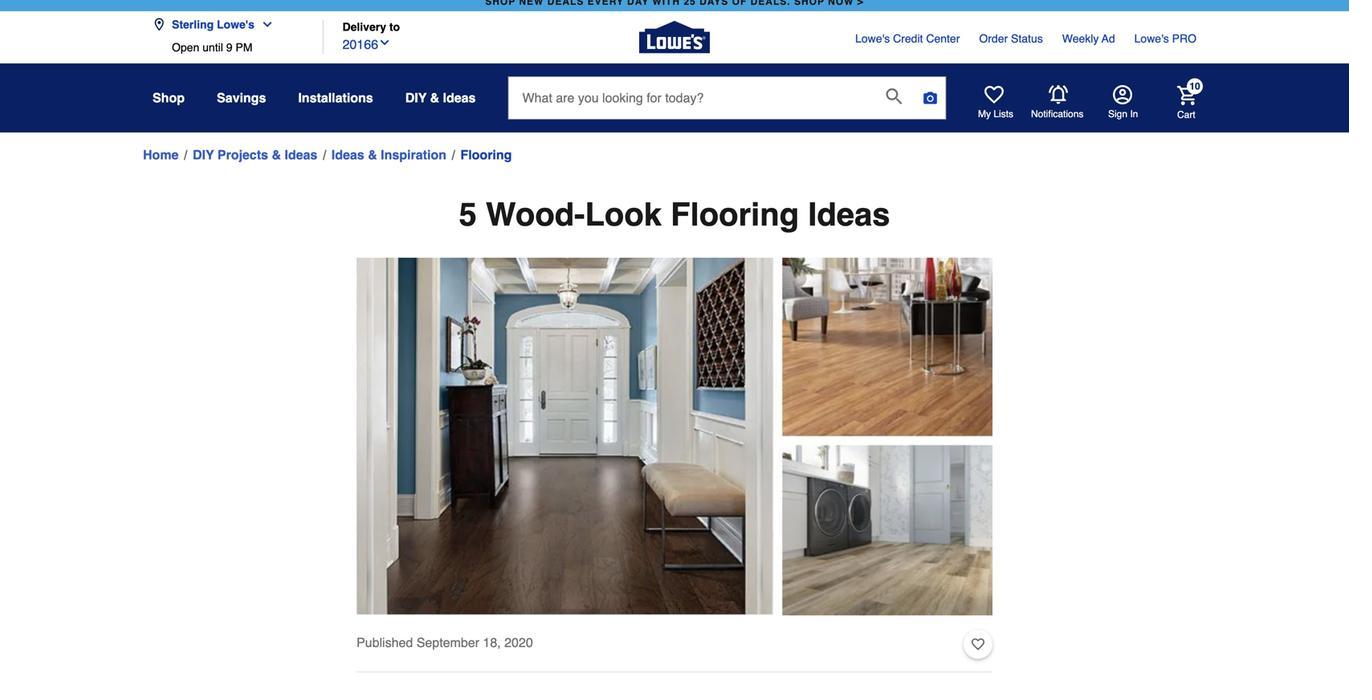 Task type: describe. For each thing, give the bounding box(es) containing it.
my
[[979, 108, 992, 120]]

ideas inside ideas & inspiration link
[[332, 147, 365, 162]]

open
[[172, 41, 199, 54]]

open until 9 pm
[[172, 41, 253, 54]]

lowe's pro
[[1135, 32, 1197, 45]]

10
[[1190, 81, 1201, 92]]

look
[[585, 196, 662, 233]]

published
[[357, 636, 413, 651]]

savings button
[[217, 84, 266, 112]]

1 vertical spatial flooring
[[671, 196, 800, 233]]

delivery
[[343, 20, 386, 33]]

sterling lowe's
[[172, 18, 255, 31]]

diy for diy projects & ideas
[[193, 147, 214, 162]]

shop button
[[153, 84, 185, 112]]

flooring link
[[461, 145, 512, 165]]

lowe's credit center link
[[856, 31, 960, 47]]

& for ideas
[[368, 147, 377, 162]]

chevron down image inside sterling lowe's button
[[255, 18, 274, 31]]

order status
[[980, 32, 1044, 45]]

lowe's home improvement cart image
[[1178, 86, 1197, 105]]

diy & ideas
[[406, 90, 476, 105]]

9
[[226, 41, 233, 54]]

order
[[980, 32, 1009, 45]]

in
[[1131, 108, 1139, 120]]

notifications
[[1032, 109, 1084, 120]]

ideas inside diy projects & ideas link
[[285, 147, 318, 162]]

lowe's for lowe's credit center
[[856, 32, 890, 45]]

cart
[[1178, 109, 1196, 120]]

home link
[[143, 145, 179, 165]]

installations button
[[298, 84, 373, 112]]

weekly ad
[[1063, 32, 1116, 45]]

status
[[1012, 32, 1044, 45]]

shop
[[153, 90, 185, 105]]

sterling lowe's button
[[153, 8, 280, 41]]

sign
[[1109, 108, 1128, 120]]

savings
[[217, 90, 266, 105]]

sign in
[[1109, 108, 1139, 120]]

5 wood-look flooring ideas
[[459, 196, 891, 233]]

until
[[203, 41, 223, 54]]

projects
[[218, 147, 268, 162]]

home
[[143, 147, 179, 162]]

20166
[[343, 37, 378, 52]]

lowe's for lowe's pro
[[1135, 32, 1170, 45]]

diy for diy & ideas
[[406, 90, 427, 105]]

inspiration
[[381, 147, 447, 162]]

wood-
[[486, 196, 585, 233]]



Task type: locate. For each thing, give the bounding box(es) containing it.
delivery to
[[343, 20, 400, 33]]

diy projects & ideas
[[193, 147, 318, 162]]

0 horizontal spatial lowe's
[[217, 18, 255, 31]]

& left inspiration
[[368, 147, 377, 162]]

ideas & inspiration link
[[332, 145, 447, 165]]

chevron down image
[[255, 18, 274, 31], [378, 36, 391, 49]]

to
[[390, 20, 400, 33]]

diy
[[406, 90, 427, 105], [193, 147, 214, 162]]

diy inside diy & ideas button
[[406, 90, 427, 105]]

1 horizontal spatial flooring
[[671, 196, 800, 233]]

ad
[[1102, 32, 1116, 45]]

2020
[[505, 636, 533, 651]]

center
[[927, 32, 960, 45]]

ideas inside diy & ideas button
[[443, 90, 476, 105]]

ideas
[[443, 90, 476, 105], [285, 147, 318, 162], [332, 147, 365, 162], [809, 196, 891, 233]]

chevron down image inside 20166 button
[[378, 36, 391, 49]]

lowe's inside button
[[217, 18, 255, 31]]

1 horizontal spatial diy
[[406, 90, 427, 105]]

installations
[[298, 90, 373, 105]]

pro
[[1173, 32, 1197, 45]]

18,
[[483, 636, 501, 651]]

0 horizontal spatial diy
[[193, 147, 214, 162]]

weekly ad link
[[1063, 31, 1116, 47]]

None search field
[[508, 76, 947, 135]]

a blue and white entryway, a living room with a city view and a blue and white laundry room. image
[[357, 258, 993, 616]]

diy projects & ideas link
[[193, 145, 318, 165]]

2 horizontal spatial &
[[430, 90, 440, 105]]

camera image
[[923, 90, 939, 106]]

lowe's
[[217, 18, 255, 31], [856, 32, 890, 45], [1135, 32, 1170, 45]]

pm
[[236, 41, 253, 54]]

5
[[459, 196, 477, 233]]

1 vertical spatial diy
[[193, 147, 214, 162]]

1 vertical spatial chevron down image
[[378, 36, 391, 49]]

lists
[[994, 108, 1014, 120]]

credit
[[894, 32, 924, 45]]

lowe's up 9 at the top left
[[217, 18, 255, 31]]

diy up inspiration
[[406, 90, 427, 105]]

1 horizontal spatial &
[[368, 147, 377, 162]]

diy inside diy projects & ideas link
[[193, 147, 214, 162]]

published september 18, 2020
[[357, 636, 533, 651]]

0 horizontal spatial &
[[272, 147, 281, 162]]

0 horizontal spatial flooring
[[461, 147, 512, 162]]

lowe's inside 'link'
[[856, 32, 890, 45]]

lowe's home improvement notification center image
[[1049, 85, 1069, 104]]

september
[[417, 636, 480, 651]]

Search Query text field
[[509, 77, 874, 119]]

search image
[[887, 88, 903, 104]]

lowe's left the credit
[[856, 32, 890, 45]]

& right projects at left top
[[272, 147, 281, 162]]

order status link
[[980, 31, 1044, 47]]

& for diy
[[430, 90, 440, 105]]

location image
[[153, 18, 166, 31]]

& up inspiration
[[430, 90, 440, 105]]

0 horizontal spatial chevron down image
[[255, 18, 274, 31]]

1 horizontal spatial lowe's
[[856, 32, 890, 45]]

1 horizontal spatial chevron down image
[[378, 36, 391, 49]]

20166 button
[[343, 33, 391, 54]]

lowe's home improvement account image
[[1114, 85, 1133, 104]]

ideas & inspiration
[[332, 147, 447, 162]]

my lists link
[[979, 85, 1014, 121]]

lowe's credit center
[[856, 32, 960, 45]]

&
[[430, 90, 440, 105], [272, 147, 281, 162], [368, 147, 377, 162]]

flooring
[[461, 147, 512, 162], [671, 196, 800, 233]]

weekly
[[1063, 32, 1100, 45]]

lowe's home improvement lists image
[[985, 85, 1004, 104]]

2 horizontal spatial lowe's
[[1135, 32, 1170, 45]]

heart outline image
[[972, 636, 985, 654]]

sterling
[[172, 18, 214, 31]]

diy & ideas button
[[406, 84, 476, 112]]

lowe's home improvement logo image
[[640, 2, 710, 73]]

0 vertical spatial chevron down image
[[255, 18, 274, 31]]

sign in button
[[1109, 85, 1139, 121]]

0 vertical spatial flooring
[[461, 147, 512, 162]]

lowe's pro link
[[1135, 31, 1197, 47]]

0 vertical spatial diy
[[406, 90, 427, 105]]

& inside button
[[430, 90, 440, 105]]

lowe's left pro
[[1135, 32, 1170, 45]]

my lists
[[979, 108, 1014, 120]]

diy left projects at left top
[[193, 147, 214, 162]]



Task type: vqa. For each thing, say whether or not it's contained in the screenshot.
Lists
yes



